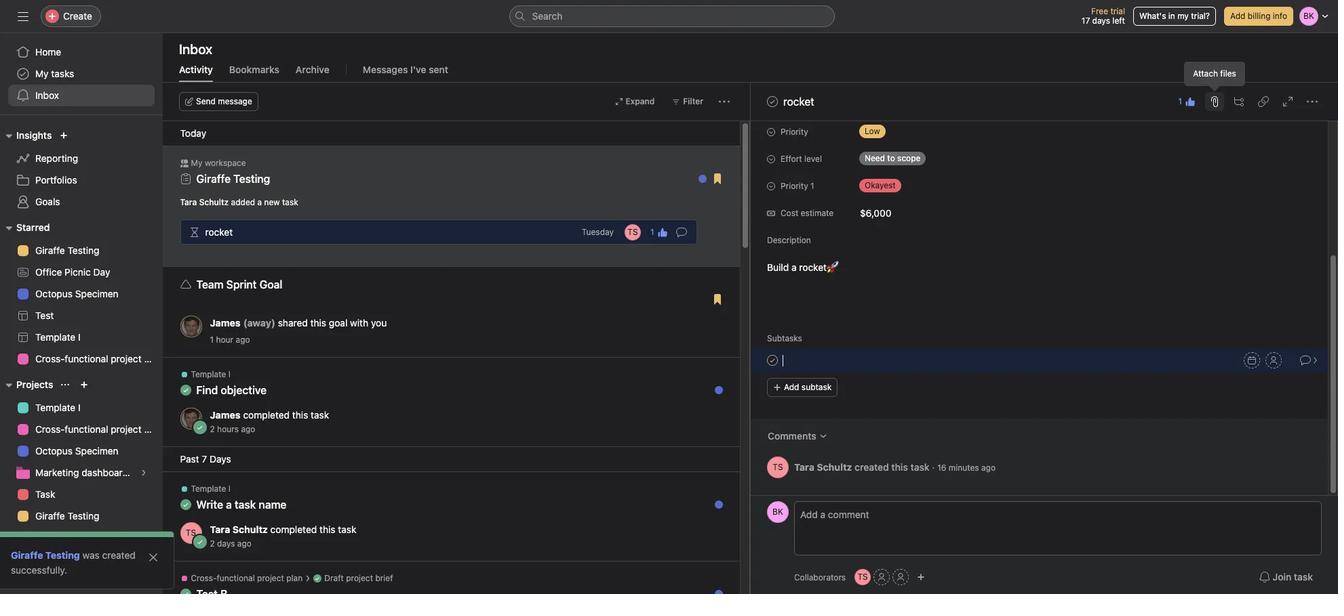 Task type: locate. For each thing, give the bounding box(es) containing it.
2 priority from the top
[[781, 181, 808, 191]]

1 vertical spatial archive notification image
[[708, 578, 719, 589]]

Completed checkbox
[[765, 94, 781, 110], [765, 353, 781, 369]]

1 vertical spatial octopus specimen link
[[8, 441, 155, 463]]

1 vertical spatial octopus specimen
[[35, 446, 119, 457]]

Cost estimate text field
[[854, 201, 1017, 225]]

rocket right completed icon
[[784, 96, 814, 108]]

testing up invite
[[45, 550, 80, 562]]

template i up find objective
[[191, 370, 231, 380]]

2 horizontal spatial schultz
[[817, 462, 852, 473]]

james up hours
[[210, 410, 241, 421]]

template i down the 'test'
[[35, 332, 81, 343]]

0 vertical spatial archive notification image
[[708, 283, 719, 294]]

0 vertical spatial octopus
[[35, 288, 73, 300]]

my left workspace
[[191, 158, 203, 168]]

octopus inside projects element
[[35, 446, 73, 457]]

more actions image
[[719, 96, 730, 107]]

1 vertical spatial created
[[102, 550, 136, 562]]

1 left attachments: add a file to this task, rocket icon
[[1179, 96, 1182, 107]]

tara down write
[[210, 524, 230, 536]]

add subtask image
[[1234, 96, 1245, 107]]

projects button
[[0, 377, 53, 393]]

this
[[310, 317, 326, 329], [292, 410, 308, 421], [892, 462, 908, 473], [320, 524, 336, 536]]

template i link down the 'test'
[[8, 327, 155, 349]]

giraffe testing link up 'successfully.'
[[11, 550, 80, 562]]

schultz left added
[[199, 197, 229, 208]]

1 vertical spatial a
[[792, 262, 797, 273]]

1 octopus specimen from the top
[[35, 288, 119, 300]]

join task button
[[1251, 566, 1322, 590]]

ja button left hours
[[180, 408, 202, 430]]

tuesday button
[[582, 227, 614, 237]]

0 vertical spatial cross-
[[35, 353, 65, 365]]

octopus specimen link up 'marketing dashboards'
[[8, 441, 155, 463]]

subtasks
[[767, 334, 802, 344]]

specimen
[[75, 288, 119, 300], [75, 446, 119, 457]]

2 2 from the top
[[210, 539, 215, 549]]

1 vertical spatial tara schultz link
[[210, 524, 268, 536]]

marketing dashboard link
[[8, 528, 155, 549]]

i inside starred element
[[78, 332, 81, 343]]

0 vertical spatial tara schultz link
[[794, 462, 852, 473]]

marketing up was created successfully.
[[35, 533, 79, 544]]

my inside my tasks link
[[35, 68, 49, 79]]

messages i've sent link
[[363, 64, 448, 82]]

0 horizontal spatial a
[[226, 499, 232, 511]]

template i down "show options, current sort, top" icon on the left bottom of the page
[[35, 402, 81, 414]]

template i link
[[8, 327, 155, 349], [8, 398, 155, 419]]

inbox down 'my tasks'
[[35, 90, 59, 101]]

a left new
[[257, 197, 262, 208]]

task
[[282, 197, 298, 208], [311, 410, 329, 421], [911, 462, 930, 473], [338, 524, 356, 536], [1294, 572, 1313, 583]]

0 vertical spatial days
[[1093, 16, 1110, 26]]

0 vertical spatial created
[[855, 462, 889, 473]]

1 vertical spatial schultz
[[817, 462, 852, 473]]

search list box
[[509, 5, 835, 27]]

insights button
[[0, 128, 52, 144]]

day
[[93, 267, 110, 278]]

functional inside projects element
[[65, 424, 108, 436]]

giraffe testing inside starred element
[[35, 245, 99, 256]]

archive notifications image
[[708, 374, 719, 385]]

1 inside james (away) shared this goal with you 1 hour ago
[[210, 335, 214, 345]]

octopus inside starred element
[[35, 288, 73, 300]]

1 button left attachments: add a file to this task, rocket icon
[[1175, 92, 1200, 111]]

0 vertical spatial team
[[196, 279, 224, 291]]

1 vertical spatial team
[[16, 558, 40, 570]]

find objective
[[196, 385, 267, 397]]

octopus specimen down picnic
[[35, 288, 119, 300]]

template i inside starred element
[[35, 332, 81, 343]]

ago inside james completed this task 2 hours ago
[[241, 425, 255, 435]]

task inside james completed this task 2 hours ago
[[311, 410, 329, 421]]

marketing up task
[[35, 467, 79, 479]]

add or remove collaborators image
[[917, 574, 925, 582]]

project inside starred element
[[111, 353, 142, 365]]

0 vertical spatial add
[[1231, 11, 1246, 21]]

1 horizontal spatial 1 button
[[1175, 92, 1200, 111]]

0 horizontal spatial my
[[35, 68, 49, 79]]

this for created
[[892, 462, 908, 473]]

0 horizontal spatial inbox
[[35, 90, 59, 101]]

octopus specimen
[[35, 288, 119, 300], [35, 446, 119, 457]]

0 vertical spatial rocket
[[784, 96, 814, 108]]

functional down tara schultz completed this task 2 days ago
[[217, 574, 255, 584]]

add left billing
[[1231, 11, 1246, 21]]

completed inside tara schultz completed this task 2 days ago
[[270, 524, 317, 536]]

octopus specimen for functional
[[35, 446, 119, 457]]

schultz down write a task name
[[233, 524, 268, 536]]

1 horizontal spatial inbox
[[179, 41, 212, 57]]

2 octopus specimen from the top
[[35, 446, 119, 457]]

cross- for second cross-functional project plan link from the bottom
[[35, 353, 65, 365]]

days
[[1093, 16, 1110, 26], [217, 539, 235, 549]]

1 vertical spatial tara
[[794, 462, 815, 473]]

rocket right dependencies icon
[[205, 226, 233, 238]]

1 vertical spatial priority
[[781, 181, 808, 191]]

add inside add subtask button
[[784, 383, 799, 393]]

0 vertical spatial james link
[[210, 317, 241, 329]]

ago right minutes
[[982, 463, 996, 473]]

a for build a rocket🚀
[[792, 262, 797, 273]]

was created successfully.
[[11, 550, 136, 577]]

archive notification image
[[708, 283, 719, 294], [708, 578, 719, 589]]

inbox link
[[8, 85, 155, 107]]

2 vertical spatial cross-functional project plan
[[191, 574, 303, 584]]

left
[[1113, 16, 1125, 26]]

specimen inside projects element
[[75, 446, 119, 457]]

my left tasks on the left top of the page
[[35, 68, 49, 79]]

template down "show options, current sort, top" icon on the left bottom of the page
[[35, 402, 75, 414]]

octopus specimen link for functional
[[8, 441, 155, 463]]

0 vertical spatial schultz
[[199, 197, 229, 208]]

goals
[[35, 196, 60, 208]]

giraffe up office
[[35, 245, 65, 256]]

2 vertical spatial cross-
[[191, 574, 217, 584]]

days right 17
[[1093, 16, 1110, 26]]

0 vertical spatial 2
[[210, 425, 215, 435]]

giraffe testing down the task "link"
[[35, 511, 99, 522]]

task inside tara schultz completed this task 2 days ago
[[338, 524, 356, 536]]

archive link
[[296, 64, 330, 82]]

i inside projects element
[[78, 402, 81, 414]]

minutes
[[949, 463, 979, 473]]

comments button
[[759, 425, 836, 449]]

1 vertical spatial ja button
[[180, 408, 202, 430]]

effort
[[781, 154, 802, 164]]

cross-functional project plan link up 'marketing dashboards'
[[8, 419, 163, 441]]

created down dashboard
[[102, 550, 136, 562]]

giraffe testing up office picnic day
[[35, 245, 99, 256]]

1 horizontal spatial a
[[257, 197, 262, 208]]

0 vertical spatial ja
[[187, 322, 195, 332]]

add for add subtask
[[784, 383, 799, 393]]

1 horizontal spatial days
[[1093, 16, 1110, 26]]

ago inside tara schultz completed this task 2 days ago
[[237, 539, 252, 549]]

messages
[[363, 64, 408, 75]]

giraffe down task
[[35, 511, 65, 522]]

filter
[[683, 96, 703, 107]]

octopus specimen up marketing dashboards link
[[35, 446, 119, 457]]

i down new project or portfolio icon
[[78, 402, 81, 414]]

main content inside "rocket" dialog
[[751, 0, 1328, 496]]

priority up effort
[[781, 127, 808, 137]]

created
[[855, 462, 889, 473], [102, 550, 136, 562]]

team for team sprint goal
[[196, 279, 224, 291]]

octopus specimen inside projects element
[[35, 446, 119, 457]]

0 vertical spatial specimen
[[75, 288, 119, 300]]

priority for priority 1
[[781, 181, 808, 191]]

archive all image
[[708, 162, 719, 173]]

priority down effort
[[781, 181, 808, 191]]

sent
[[429, 64, 448, 75]]

octopus specimen link down picnic
[[8, 284, 155, 305]]

functional up new project or portfolio icon
[[65, 353, 108, 365]]

main content
[[751, 0, 1328, 496]]

draft project brief
[[324, 574, 393, 584]]

tara inside main content
[[794, 462, 815, 473]]

1 horizontal spatial add
[[1231, 11, 1246, 21]]

1 vertical spatial rocket
[[205, 226, 233, 238]]

this for shared
[[310, 317, 326, 329]]

2 template i link from the top
[[8, 398, 155, 419]]

1 marketing from the top
[[35, 467, 79, 479]]

2 vertical spatial schultz
[[233, 524, 268, 536]]

completed image
[[765, 353, 781, 369]]

tasks
[[51, 68, 74, 79]]

0 vertical spatial ja button
[[180, 316, 202, 338]]

0 horizontal spatial add
[[784, 383, 799, 393]]

2
[[210, 425, 215, 435], [210, 539, 215, 549]]

giraffe testing
[[196, 173, 270, 185], [35, 245, 99, 256], [35, 511, 99, 522], [11, 550, 80, 562]]

what's
[[1140, 11, 1166, 21]]

cross-functional project plan
[[35, 353, 163, 365], [35, 424, 163, 436], [191, 574, 303, 584]]

0 vertical spatial functional
[[65, 353, 108, 365]]

james link up hours
[[210, 410, 241, 421]]

0 horizontal spatial days
[[217, 539, 235, 549]]

expand button
[[609, 92, 661, 111]]

project down tara schultz completed this task 2 days ago
[[257, 574, 284, 584]]

team button
[[0, 558, 40, 571]]

1 vertical spatial completed checkbox
[[765, 353, 781, 369]]

my for my workspace
[[191, 158, 203, 168]]

a for write a task name
[[226, 499, 232, 511]]

2 vertical spatial a
[[226, 499, 232, 511]]

days down write a task name
[[217, 539, 235, 549]]

1 octopus specimen link from the top
[[8, 284, 155, 305]]

effort level
[[781, 154, 822, 164]]

ago right hour
[[236, 335, 250, 345]]

2 inside tara schultz completed this task 2 days ago
[[210, 539, 215, 549]]

testing up office picnic day link
[[68, 245, 99, 256]]

cross-functional project plan inside starred element
[[35, 353, 163, 365]]

okayest
[[865, 180, 896, 191]]

octopus specimen link
[[8, 284, 155, 305], [8, 441, 155, 463]]

james inside james (away) shared this goal with you 1 hour ago
[[210, 317, 241, 329]]

completed down find objective
[[243, 410, 290, 421]]

this inside tara schultz completed this task 2 days ago
[[320, 524, 336, 536]]

collaborators
[[794, 573, 846, 583]]

testing inside starred element
[[68, 245, 99, 256]]

1 vertical spatial marketing
[[35, 533, 79, 544]]

1 ja button from the top
[[180, 316, 202, 338]]

template i link down new project or portfolio icon
[[8, 398, 155, 419]]

1 vertical spatial functional
[[65, 424, 108, 436]]

add left subtask
[[784, 383, 799, 393]]

0 horizontal spatial 1 button
[[646, 223, 672, 242]]

ts button down comments
[[767, 457, 789, 479]]

17
[[1082, 16, 1090, 26]]

0 horizontal spatial tara
[[180, 197, 197, 208]]

octopus specimen for picnic
[[35, 288, 119, 300]]

0 horizontal spatial team
[[16, 558, 40, 570]]

1 vertical spatial 2
[[210, 539, 215, 549]]

created left · at the right bottom
[[855, 462, 889, 473]]

created inside main content
[[855, 462, 889, 473]]

team
[[196, 279, 224, 291], [16, 558, 40, 570]]

2 down write
[[210, 539, 215, 549]]

2 vertical spatial tara
[[210, 524, 230, 536]]

completed checkbox right more actions icon
[[765, 94, 781, 110]]

marketing for marketing dashboard
[[35, 533, 79, 544]]

james up hour
[[210, 317, 241, 329]]

2 left hours
[[210, 425, 215, 435]]

specimen inside starred element
[[75, 288, 119, 300]]

0 vertical spatial completed checkbox
[[765, 94, 781, 110]]

tara schultz link down comments popup button
[[794, 462, 852, 473]]

1 vertical spatial cross-functional project plan
[[35, 424, 163, 436]]

james link
[[210, 317, 241, 329], [210, 410, 241, 421]]

giraffe testing link up picnic
[[8, 240, 155, 262]]

giraffe testing up 'successfully.'
[[11, 550, 80, 562]]

1 vertical spatial cross-
[[35, 424, 65, 436]]

1 vertical spatial template i link
[[8, 398, 155, 419]]

1 inside main content
[[811, 181, 814, 191]]

trial?
[[1191, 11, 1210, 21]]

plan inside starred element
[[144, 353, 163, 365]]

tara schultz completed this task 2 days ago
[[210, 524, 356, 549]]

tara schultz link inside main content
[[794, 462, 852, 473]]

schultz inside tara schultz completed this task 2 days ago
[[233, 524, 268, 536]]

2 james from the top
[[210, 410, 241, 421]]

cross-functional project plan up dashboards
[[35, 424, 163, 436]]

draft
[[324, 574, 344, 584]]

specimen up dashboards
[[75, 446, 119, 457]]

files
[[1221, 69, 1237, 79]]

tara inside tara schultz completed this task 2 days ago
[[210, 524, 230, 536]]

cross-functional project plan up new project or portfolio icon
[[35, 353, 163, 365]]

1 specimen from the top
[[75, 288, 119, 300]]

1 vertical spatial ja
[[187, 414, 195, 424]]

1 vertical spatial days
[[217, 539, 235, 549]]

search button
[[509, 5, 835, 27]]

tara up dependencies icon
[[180, 197, 197, 208]]

0 vertical spatial my
[[35, 68, 49, 79]]

1 2 from the top
[[210, 425, 215, 435]]

0 vertical spatial james
[[210, 317, 241, 329]]

2 marketing from the top
[[35, 533, 79, 544]]

priority
[[781, 127, 808, 137], [781, 181, 808, 191]]

schultz down comments popup button
[[817, 462, 852, 473]]

days inside tara schultz completed this task 2 days ago
[[217, 539, 235, 549]]

archive notification image for team sprint goal
[[708, 283, 719, 294]]

test link
[[8, 305, 155, 327]]

giraffe testing link up marketing dashboard
[[8, 506, 155, 528]]

giraffe testing inside projects element
[[35, 511, 99, 522]]

testing inside projects element
[[68, 511, 99, 522]]

project down test link
[[111, 353, 142, 365]]

2 horizontal spatial tara
[[794, 462, 815, 473]]

ago right hours
[[241, 425, 255, 435]]

james
[[210, 317, 241, 329], [210, 410, 241, 421]]

team left sprint goal
[[196, 279, 224, 291]]

this inside james (away) shared this goal with you 1 hour ago
[[310, 317, 326, 329]]

free
[[1092, 6, 1108, 16]]

1 james from the top
[[210, 317, 241, 329]]

0 vertical spatial cross-functional project plan
[[35, 353, 163, 365]]

my
[[1178, 11, 1189, 21]]

1 vertical spatial completed
[[270, 524, 317, 536]]

team inside team dropdown button
[[16, 558, 40, 570]]

add inside add billing info 'button'
[[1231, 11, 1246, 21]]

1 vertical spatial specimen
[[75, 446, 119, 457]]

1 horizontal spatial tara
[[210, 524, 230, 536]]

i've
[[410, 64, 426, 75]]

1 priority from the top
[[781, 127, 808, 137]]

0 vertical spatial marketing
[[35, 467, 79, 479]]

billing
[[1248, 11, 1271, 21]]

full screen image
[[1283, 96, 1294, 107]]

template down the 'test'
[[35, 332, 75, 343]]

0 horizontal spatial created
[[102, 550, 136, 562]]

completed down "task name"
[[270, 524, 317, 536]]

my
[[35, 68, 49, 79], [191, 158, 203, 168]]

1 vertical spatial add
[[784, 383, 799, 393]]

office
[[35, 267, 62, 278]]

octopus
[[35, 288, 73, 300], [35, 446, 73, 457]]

ago down write a task name
[[237, 539, 252, 549]]

tara for created
[[794, 462, 815, 473]]

1 vertical spatial octopus
[[35, 446, 73, 457]]

past 7 days
[[180, 454, 231, 465]]

2 completed checkbox from the top
[[765, 353, 781, 369]]

cross-functional project plan link up new project or portfolio icon
[[8, 349, 163, 370]]

cross-functional project plan down tara schultz completed this task 2 days ago
[[191, 574, 303, 584]]

ts button down write
[[180, 523, 202, 545]]

0 vertical spatial inbox
[[179, 41, 212, 57]]

0 vertical spatial plan
[[144, 353, 163, 365]]

0 horizontal spatial schultz
[[199, 197, 229, 208]]

0 vertical spatial priority
[[781, 127, 808, 137]]

this inside main content
[[892, 462, 908, 473]]

1 horizontal spatial tara schultz link
[[794, 462, 852, 473]]

james inside james completed this task 2 hours ago
[[210, 410, 241, 421]]

add for add billing info
[[1231, 11, 1246, 21]]

dependencies image
[[189, 227, 200, 238]]

1 vertical spatial my
[[191, 158, 203, 168]]

1 horizontal spatial schultz
[[233, 524, 268, 536]]

global element
[[0, 33, 163, 115]]

marketing
[[35, 467, 79, 479], [35, 533, 79, 544]]

test
[[35, 310, 54, 322]]

filter button
[[666, 92, 710, 111]]

a right build
[[792, 262, 797, 273]]

ts
[[628, 227, 638, 237], [773, 463, 783, 473], [186, 528, 196, 539], [858, 573, 868, 583]]

1 archive notification image from the top
[[708, 283, 719, 294]]

octopus specimen link inside starred element
[[8, 284, 155, 305]]

0 vertical spatial octopus specimen link
[[8, 284, 155, 305]]

1 horizontal spatial my
[[191, 158, 203, 168]]

template i
[[35, 332, 81, 343], [191, 370, 231, 380], [35, 402, 81, 414], [191, 484, 231, 495]]

specimen down the "day"
[[75, 288, 119, 300]]

1 vertical spatial james
[[210, 410, 241, 421]]

rocket inside dialog
[[784, 96, 814, 108]]

i
[[78, 332, 81, 343], [228, 370, 231, 380], [78, 402, 81, 414], [228, 484, 231, 495]]

1 button left 0 comments icon
[[646, 223, 672, 242]]

functional up 'marketing dashboards'
[[65, 424, 108, 436]]

2 octopus specimen link from the top
[[8, 441, 155, 463]]

0 vertical spatial cross-functional project plan link
[[8, 349, 163, 370]]

1 down level
[[811, 181, 814, 191]]

my workspace
[[191, 158, 246, 168]]

ts button right tuesday button at the left
[[625, 224, 641, 240]]

james link up hour
[[210, 317, 241, 329]]

inbox up activity
[[179, 41, 212, 57]]

2 ja button from the top
[[180, 408, 202, 430]]

1 octopus from the top
[[35, 288, 73, 300]]

cross- inside starred element
[[35, 353, 65, 365]]

a right write
[[226, 499, 232, 511]]

cross- inside projects element
[[35, 424, 65, 436]]

tara schultz link down write a task name
[[210, 524, 268, 536]]

1 horizontal spatial rocket
[[784, 96, 814, 108]]

1 vertical spatial inbox
[[35, 90, 59, 101]]

i up write a task name
[[228, 484, 231, 495]]

cross-functional project plan for 2nd cross-functional project plan link
[[35, 424, 163, 436]]

giraffe testing link down workspace
[[196, 173, 270, 185]]

1 vertical spatial 1 button
[[646, 223, 672, 242]]

bookmarks
[[229, 64, 279, 75]]

0 vertical spatial octopus specimen
[[35, 288, 119, 300]]

join
[[1273, 572, 1292, 583]]

james completed this task 2 hours ago
[[210, 410, 329, 435]]

team for team
[[16, 558, 40, 570]]

1 vertical spatial cross-functional project plan link
[[8, 419, 163, 441]]

trial
[[1111, 6, 1125, 16]]

schultz inside "rocket" dialog
[[817, 462, 852, 473]]

octopus specimen inside starred element
[[35, 288, 119, 300]]

ago inside james (away) shared this goal with you 1 hour ago
[[236, 335, 250, 345]]

2 specimen from the top
[[75, 446, 119, 457]]

cross-functional project plan link
[[8, 349, 163, 370], [8, 419, 163, 441]]

0 vertical spatial completed
[[243, 410, 290, 421]]

1 vertical spatial plan
[[144, 424, 163, 436]]

was
[[82, 550, 100, 562]]

1 horizontal spatial created
[[855, 462, 889, 473]]

you
[[371, 317, 387, 329]]

team up invite
[[16, 558, 40, 570]]

james for team
[[210, 317, 241, 329]]

1 vertical spatial james link
[[210, 410, 241, 421]]

2 horizontal spatial a
[[792, 262, 797, 273]]

0 vertical spatial tara
[[180, 197, 197, 208]]

cross-functional project plan inside projects element
[[35, 424, 163, 436]]

(away)
[[243, 317, 275, 329]]

2 octopus from the top
[[35, 446, 73, 457]]

project left "brief"
[[346, 574, 373, 584]]

0 vertical spatial template i link
[[8, 327, 155, 349]]

octopus up marketing dashboards link
[[35, 446, 73, 457]]

tara down comments popup button
[[794, 462, 815, 473]]

completed checkbox down the subtasks
[[765, 353, 781, 369]]

1 horizontal spatial team
[[196, 279, 224, 291]]

rocket dialog
[[751, 0, 1338, 595]]

plan inside projects element
[[144, 424, 163, 436]]

2 archive notification image from the top
[[708, 578, 719, 589]]

a inside main content
[[792, 262, 797, 273]]

main content containing build a rocket🚀
[[751, 0, 1328, 496]]



Task type: vqa. For each thing, say whether or not it's contained in the screenshot.
mark complete
no



Task type: describe. For each thing, give the bounding box(es) containing it.
giraffe testing down workspace
[[196, 173, 270, 185]]

i up find objective
[[228, 370, 231, 380]]

home link
[[8, 41, 155, 63]]

plan for second cross-functional project plan link from the bottom
[[144, 353, 163, 365]]

activity link
[[179, 64, 213, 82]]

template i link inside projects element
[[8, 398, 155, 419]]

today
[[180, 128, 206, 139]]

search
[[532, 10, 563, 22]]

bk button
[[767, 502, 789, 524]]

home
[[35, 46, 61, 58]]

testing up added
[[233, 173, 270, 185]]

join task
[[1273, 572, 1313, 583]]

past
[[180, 454, 199, 465]]

task inside main content
[[911, 462, 930, 473]]

16
[[938, 463, 947, 473]]

schultz for created
[[817, 462, 852, 473]]

1 ja from the top
[[187, 322, 195, 332]]

low
[[865, 126, 880, 136]]

marketing dashboards link
[[8, 463, 155, 484]]

attach files tooltip
[[1185, 62, 1245, 90]]

ts button right collaborators
[[855, 570, 871, 586]]

2 james link from the top
[[210, 410, 241, 421]]

build
[[767, 262, 789, 273]]

info
[[1273, 11, 1288, 21]]

comments
[[768, 431, 817, 442]]

insights element
[[0, 123, 163, 216]]

giraffe up 'successfully.'
[[11, 550, 43, 562]]

reporting
[[35, 153, 78, 164]]

task link
[[8, 484, 155, 506]]

projects
[[16, 379, 53, 391]]

need to scope
[[865, 153, 921, 163]]

2 vertical spatial plan
[[286, 574, 303, 584]]

attach
[[1193, 69, 1218, 79]]

sprint goal
[[226, 279, 282, 291]]

giraffe down my workspace
[[196, 173, 231, 185]]

this inside james completed this task 2 hours ago
[[292, 410, 308, 421]]

giraffe inside starred element
[[35, 245, 65, 256]]

build a rocket🚀
[[767, 262, 839, 273]]

2 ja from the top
[[187, 414, 195, 424]]

2 inside james completed this task 2 hours ago
[[210, 425, 215, 435]]

description
[[767, 235, 811, 246]]

need to scope button
[[854, 149, 945, 168]]

write a task name
[[196, 499, 287, 511]]

james for template
[[210, 410, 241, 421]]

tara for added
[[180, 197, 197, 208]]

add subtask button
[[767, 379, 838, 398]]

octopus for cross-
[[35, 446, 73, 457]]

priority 1
[[781, 181, 814, 191]]

expand
[[626, 96, 655, 107]]

tara schultz created this task · 16 minutes ago
[[794, 462, 996, 473]]

project up see details, marketing dashboards icon
[[111, 424, 142, 436]]

starred element
[[0, 216, 163, 373]]

octopus for office
[[35, 288, 73, 300]]

inbox inside global 'element'
[[35, 90, 59, 101]]

hours
[[217, 425, 239, 435]]

completed image
[[765, 94, 781, 110]]

goal
[[329, 317, 348, 329]]

my tasks link
[[8, 63, 155, 85]]

add billing info
[[1231, 11, 1288, 21]]

1 template i link from the top
[[8, 327, 155, 349]]

archive
[[296, 64, 330, 75]]

schultz for completed
[[233, 524, 268, 536]]

close image
[[148, 553, 159, 564]]

okayest button
[[854, 176, 935, 195]]

tara for completed
[[210, 524, 230, 536]]

template up write
[[191, 484, 226, 495]]

send message button
[[179, 92, 258, 111]]

my for my tasks
[[35, 68, 49, 79]]

specimen for picnic
[[75, 288, 119, 300]]

cross- for 2nd cross-functional project plan link
[[35, 424, 65, 436]]

2 cross-functional project plan link from the top
[[8, 419, 163, 441]]

send
[[196, 96, 216, 107]]

remove from bookmarks image
[[686, 162, 697, 173]]

activity
[[179, 64, 213, 75]]

template i up write
[[191, 484, 231, 495]]

new
[[264, 197, 280, 208]]

tuesday
[[582, 227, 614, 237]]

workspace
[[205, 158, 246, 168]]

schultz for added
[[199, 197, 229, 208]]

message
[[218, 96, 252, 107]]

insights
[[16, 130, 52, 141]]

marketing dashboards
[[35, 467, 133, 479]]

plan for 2nd cross-functional project plan link
[[144, 424, 163, 436]]

0 horizontal spatial rocket
[[205, 226, 233, 238]]

invite button
[[13, 565, 71, 590]]

task
[[35, 489, 55, 501]]

giraffe testing link inside starred element
[[8, 240, 155, 262]]

create
[[63, 10, 92, 22]]

ago inside "tara schultz created this task · 16 minutes ago"
[[982, 463, 996, 473]]

free trial 17 days left
[[1082, 6, 1125, 26]]

dashboard
[[82, 533, 128, 544]]

starred button
[[0, 220, 50, 236]]

task inside "join task" button
[[1294, 572, 1313, 583]]

archive notifications image
[[708, 488, 719, 499]]

reporting link
[[8, 148, 155, 170]]

priority for priority
[[781, 127, 808, 137]]

copy task link image
[[1258, 96, 1269, 107]]

projects element
[[0, 373, 163, 552]]

show options, current sort, top image
[[61, 381, 69, 389]]

archive notification image for cross-functional project plan
[[708, 578, 719, 589]]

marketing for marketing dashboards
[[35, 467, 79, 479]]

0 vertical spatial a
[[257, 197, 262, 208]]

functional inside starred element
[[65, 353, 108, 365]]

what's in my trial? button
[[1134, 7, 1216, 26]]

created inside was created successfully.
[[102, 550, 136, 562]]

new project or portfolio image
[[80, 381, 88, 389]]

7 days
[[202, 454, 231, 465]]

level
[[805, 154, 822, 164]]

cost estimate
[[781, 208, 834, 218]]

portfolios link
[[8, 170, 155, 191]]

specimen for functional
[[75, 446, 119, 457]]

template up find objective
[[191, 370, 226, 380]]

0 vertical spatial 1 button
[[1175, 92, 1200, 111]]

·
[[932, 462, 935, 473]]

portfolios
[[35, 174, 77, 186]]

attach files
[[1193, 69, 1237, 79]]

completed inside james completed this task 2 hours ago
[[243, 410, 290, 421]]

goals link
[[8, 191, 155, 213]]

attachments: add a file to this task, rocket image
[[1210, 96, 1220, 107]]

template inside projects element
[[35, 402, 75, 414]]

to
[[888, 153, 895, 163]]

hide sidebar image
[[18, 11, 28, 22]]

cross-functional project plan for second cross-functional project plan link from the bottom
[[35, 353, 163, 365]]

giraffe inside projects element
[[35, 511, 65, 522]]

bookmarks link
[[229, 64, 279, 82]]

template inside starred element
[[35, 332, 75, 343]]

new image
[[60, 132, 68, 140]]

starred
[[16, 222, 50, 233]]

add billing info button
[[1224, 7, 1294, 26]]

add subtask
[[784, 383, 832, 393]]

template i inside projects element
[[35, 402, 81, 414]]

messages i've sent
[[363, 64, 448, 75]]

0 comments image
[[676, 227, 687, 238]]

1 cross-functional project plan link from the top
[[8, 349, 163, 370]]

1 left 0 comments icon
[[651, 227, 654, 237]]

estimate
[[801, 208, 834, 218]]

2 vertical spatial functional
[[217, 574, 255, 584]]

what's in my trial?
[[1140, 11, 1210, 21]]

0 horizontal spatial tara schultz link
[[210, 524, 268, 536]]

my tasks
[[35, 68, 74, 79]]

office picnic day link
[[8, 262, 155, 284]]

office picnic day
[[35, 267, 110, 278]]

days inside free trial 17 days left
[[1093, 16, 1110, 26]]

more actions for this task image
[[1307, 96, 1318, 107]]

this for completed
[[320, 524, 336, 536]]

in
[[1169, 11, 1175, 21]]

1 james link from the top
[[210, 317, 241, 329]]

cost
[[781, 208, 799, 218]]

1 completed checkbox from the top
[[765, 94, 781, 110]]

see details, marketing dashboards image
[[140, 469, 148, 478]]

octopus specimen link for picnic
[[8, 284, 155, 305]]



